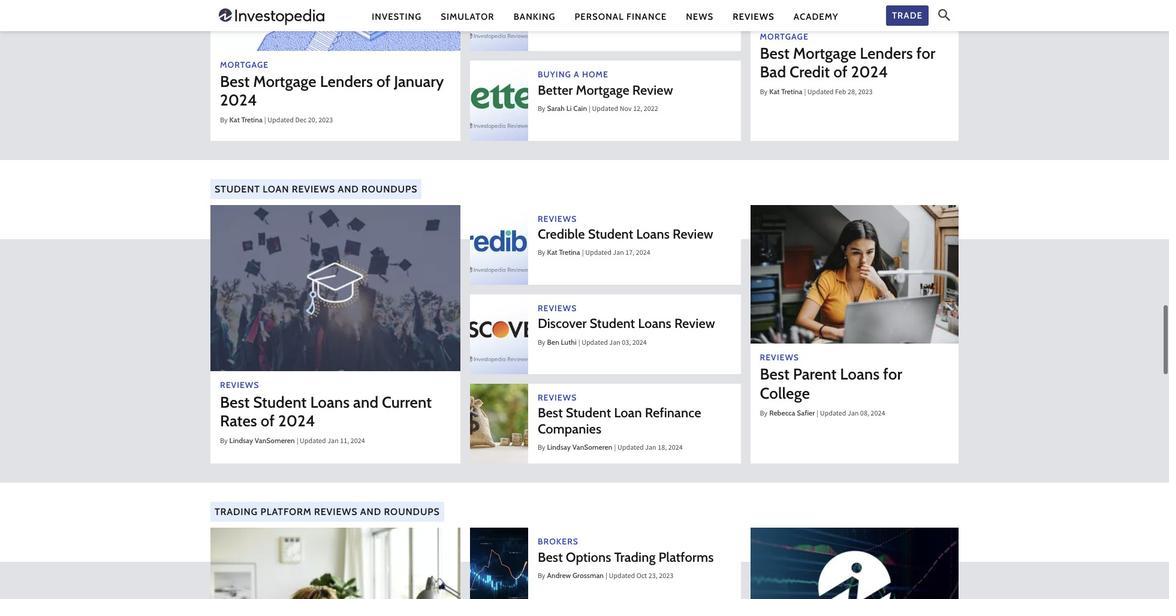 Task type: describe. For each thing, give the bounding box(es) containing it.
jan inside best student loans and current rates of 2024 by lindsay vansomeren updated jan 11, 2024
[[328, 436, 339, 448]]

2024 inside best student loan refinance companies by lindsay vansomeren updated jan 18, 2024
[[669, 443, 683, 454]]

2023 inside best mortgage lenders of january 2024 by kat tretina updated dec 20, 2023
[[319, 115, 333, 127]]

updated inside "credible student loans review by kat tretina updated jan 17, 2024"
[[586, 248, 612, 259]]

0 vertical spatial trading
[[215, 506, 258, 518]]

dec
[[295, 115, 307, 127]]

23,
[[649, 571, 658, 583]]

rocket mortgage image
[[470, 0, 528, 51]]

trade link
[[887, 5, 929, 26]]

by inside discover student loans review by ben luthi updated jan 03, 2024
[[538, 338, 546, 349]]

best mortgage lenders of january 2024 by kat tretina updated dec 20, 2023
[[220, 72, 444, 127]]

student for credible student loans review
[[588, 226, 634, 242]]

investing link
[[372, 10, 422, 23]]

personal finance link
[[575, 10, 667, 23]]

news
[[686, 11, 714, 22]]

best for best parent loans for college
[[760, 365, 790, 384]]

credible student loans review by kat tretina updated jan 17, 2024
[[538, 226, 714, 259]]

best parent loans for college by rebecca safier updated jan 08, 2024
[[760, 365, 903, 420]]

2022 inside better mortgage review by sarah li cain updated nov 12, 2022
[[644, 104, 659, 115]]

discover
[[538, 316, 587, 332]]

kat inside best mortgage lenders for bad credit of 2024 by kat tretina updated feb 28, 2023
[[770, 87, 780, 96]]

by inside best parent loans for college by rebecca safier updated jan 08, 2024
[[760, 408, 768, 420]]

2024 inside discover student loans review by ben luthi updated jan 03, 2024
[[633, 338, 647, 349]]

refinance
[[645, 405, 702, 421]]

by inside best student loans and current rates of 2024 by lindsay vansomeren updated jan 11, 2024
[[220, 436, 228, 448]]

trade
[[893, 10, 923, 21]]

trading inside "best options trading platforms by andrew grossman updated oct 23, 2023"
[[615, 549, 656, 566]]

trading platform reviews and roundups
[[215, 506, 440, 518]]

simulator link
[[441, 10, 495, 23]]

reviews for credible student loans review
[[292, 183, 335, 195]]

2024 inside "credible student loans review by kat tretina updated jan 17, 2024"
[[636, 248, 651, 259]]

2023 inside "best options trading platforms by andrew grossman updated oct 23, 2023"
[[659, 571, 674, 583]]

mortgage for credit
[[794, 44, 857, 63]]

rates
[[220, 411, 257, 431]]

review for credible student loans review
[[673, 226, 714, 242]]

2024 inside best mortgage lenders of january 2024 by kat tretina updated dec 20, 2023
[[220, 91, 257, 110]]

best for best mortgage lenders for bad credit of 2024
[[760, 44, 790, 63]]

platforms
[[659, 549, 714, 566]]

by inside "best options trading platforms by andrew grossman updated oct 23, 2023"
[[538, 571, 546, 583]]

better mortgage review image
[[470, 61, 528, 141]]

jan inside discover student loans review by ben luthi updated jan 03, 2024
[[610, 338, 621, 349]]

review for discover student loans review
[[675, 316, 716, 332]]

lindsay inside best student loan refinance companies by lindsay vansomeren updated jan 18, 2024
[[547, 443, 571, 452]]

simulator
[[441, 11, 495, 22]]

credible
[[538, 226, 585, 242]]

15,
[[625, 14, 634, 26]]

personal
[[575, 11, 624, 22]]

student for best student loan refinance companies
[[566, 405, 611, 421]]

personal finance
[[575, 11, 667, 22]]

roundups for best
[[384, 506, 440, 518]]

by kat tretina updated oct 15, 2022
[[538, 14, 650, 26]]

mortgage for li
[[576, 82, 630, 98]]

discover image
[[470, 294, 528, 374]]

education expense or student loan refinance for post secondary education image
[[470, 384, 528, 464]]

academy
[[794, 11, 839, 22]]

jan inside best parent loans for college by rebecca safier updated jan 08, 2024
[[848, 408, 859, 420]]

loans for discover student loans review
[[638, 316, 672, 332]]

discover student loans review by ben luthi updated jan 03, 2024
[[538, 316, 716, 349]]

banking link
[[514, 10, 556, 23]]

jan inside best student loan refinance companies by lindsay vansomeren updated jan 18, 2024
[[646, 443, 657, 454]]

12,
[[634, 104, 643, 115]]

tretina inside best mortgage lenders for bad credit of 2024 by kat tretina updated feb 28, 2023
[[782, 87, 803, 96]]

lindsay inside best student loans and current rates of 2024 by lindsay vansomeren updated jan 11, 2024
[[230, 436, 253, 445]]

roundups for credible
[[362, 183, 418, 195]]

parent
[[794, 365, 837, 384]]

by inside best mortgage lenders of january 2024 by kat tretina updated dec 20, 2023
[[220, 115, 228, 127]]

review inside better mortgage review by sarah li cain updated nov 12, 2022
[[633, 82, 674, 98]]

updated inside best mortgage lenders of january 2024 by kat tretina updated dec 20, 2023
[[268, 115, 294, 127]]

credible student loans review image
[[470, 205, 528, 285]]

trading platforms image
[[470, 528, 528, 599]]

best student loans image
[[211, 205, 461, 371]]

credit
[[790, 63, 830, 82]]

better mortgage review by sarah li cain updated nov 12, 2022
[[538, 82, 674, 115]]

nov
[[620, 104, 632, 115]]

0 vertical spatial loan
[[263, 183, 289, 195]]

banking
[[514, 11, 556, 22]]

cain
[[574, 104, 587, 113]]

best for best options trading platforms
[[538, 549, 563, 566]]

updated inside best parent loans for college by rebecca safier updated jan 08, 2024
[[821, 408, 847, 420]]

of inside best mortgage lenders of january 2024 by kat tretina updated dec 20, 2023
[[377, 72, 391, 91]]

reviews for best options trading platforms
[[314, 506, 358, 518]]

updated inside discover student loans review by ben luthi updated jan 03, 2024
[[582, 338, 608, 349]]

lenders for of
[[320, 72, 373, 91]]

best student loans and current rates of 2024 by lindsay vansomeren updated jan 11, 2024
[[220, 393, 432, 448]]

search image
[[939, 9, 951, 21]]

11,
[[340, 436, 349, 448]]

2024 inside best mortgage lenders for bad credit of 2024 by kat tretina updated feb 28, 2023
[[852, 63, 889, 82]]

best for best student loans and current rates of 2024
[[220, 393, 250, 412]]



Task type: locate. For each thing, give the bounding box(es) containing it.
best inside best parent loans for college by rebecca safier updated jan 08, 2024
[[760, 365, 790, 384]]

tretina down 'credit'
[[782, 87, 803, 96]]

for
[[917, 44, 936, 63], [884, 365, 903, 384]]

jan left 17,
[[613, 248, 624, 259]]

2023 right 28,
[[859, 87, 873, 99]]

loans inside "credible student loans review by kat tretina updated jan 17, 2024"
[[637, 226, 670, 242]]

1 horizontal spatial lindsay
[[547, 443, 571, 452]]

lenders down custom gif shows two mountains in the clouds with one topped with a small house and the other topped with a building that looks like a bank with columns and a dollar sign. clouds pass by in an orange sky, with the title on the top left "best mortgage lenders" element
[[320, 72, 373, 91]]

0 vertical spatial reviews
[[733, 11, 775, 22]]

mortgage down 'academy' link
[[794, 44, 857, 63]]

updated inside better mortgage review by sarah li cain updated nov 12, 2022
[[592, 104, 619, 115]]

0 horizontal spatial oct
[[613, 14, 624, 26]]

companies
[[538, 421, 602, 437]]

0 horizontal spatial vansomeren
[[255, 436, 295, 445]]

kat inside best mortgage lenders of january 2024 by kat tretina updated dec 20, 2023
[[230, 115, 240, 124]]

best for image
[[751, 528, 959, 599]]

rebecca
[[770, 408, 796, 417]]

vansomeren down rates
[[255, 436, 295, 445]]

updated inside best student loan refinance companies by lindsay vansomeren updated jan 18, 2024
[[618, 443, 644, 454]]

best mortgage lenders for bad credit of 2024 by kat tretina updated feb 28, 2023
[[760, 44, 936, 99]]

1 vertical spatial lenders
[[320, 72, 373, 91]]

updated left 11, in the bottom of the page
[[300, 436, 326, 448]]

18,
[[658, 443, 667, 454]]

kat
[[547, 14, 558, 23], [770, 87, 780, 96], [230, 115, 240, 124], [547, 248, 558, 257]]

kat inside "credible student loans review by kat tretina updated jan 17, 2024"
[[547, 248, 558, 257]]

0 horizontal spatial for
[[884, 365, 903, 384]]

1 horizontal spatial lenders
[[860, 44, 913, 63]]

0 horizontal spatial trading
[[215, 506, 258, 518]]

tretina inside "credible student loans review by kat tretina updated jan 17, 2024"
[[559, 248, 581, 257]]

lenders inside best mortgage lenders of january 2024 by kat tretina updated dec 20, 2023
[[320, 72, 373, 91]]

loan inside best student loan refinance companies by lindsay vansomeren updated jan 18, 2024
[[614, 405, 642, 421]]

1 horizontal spatial mortgage
[[576, 82, 630, 98]]

news link
[[686, 10, 714, 23]]

lenders down the trade link at the top right
[[860, 44, 913, 63]]

mortgage for 2024
[[253, 72, 317, 91]]

loans
[[637, 226, 670, 242], [638, 316, 672, 332], [841, 365, 880, 384], [310, 393, 350, 412]]

oct left 15,
[[613, 14, 624, 26]]

updated
[[586, 14, 612, 26], [808, 87, 834, 99], [592, 104, 619, 115], [268, 115, 294, 127], [586, 248, 612, 259], [582, 338, 608, 349], [821, 408, 847, 420], [300, 436, 326, 448], [618, 443, 644, 454], [609, 571, 635, 583]]

best student loan refinance companies by lindsay vansomeren updated jan 18, 2024
[[538, 405, 702, 454]]

best inside best student loans and current rates of 2024 by lindsay vansomeren updated jan 11, 2024
[[220, 393, 250, 412]]

review
[[633, 82, 674, 98], [673, 226, 714, 242], [675, 316, 716, 332]]

vansomeren inside best student loan refinance companies by lindsay vansomeren updated jan 18, 2024
[[573, 443, 613, 452]]

jan left 08,
[[848, 408, 859, 420]]

for inside best parent loans for college by rebecca safier updated jan 08, 2024
[[884, 365, 903, 384]]

best inside best mortgage lenders for bad credit of 2024 by kat tretina updated feb 28, 2023
[[760, 44, 790, 63]]

updated left 18,
[[618, 443, 644, 454]]

student
[[215, 183, 260, 195], [588, 226, 634, 242], [590, 316, 635, 332], [253, 393, 307, 412], [566, 405, 611, 421]]

0 horizontal spatial mortgage
[[253, 72, 317, 91]]

0 horizontal spatial loan
[[263, 183, 289, 195]]

review inside discover student loans review by ben luthi updated jan 03, 2024
[[675, 316, 716, 332]]

a woman sits at a desk in a home office working on a desktop computer image
[[211, 528, 461, 599]]

updated inside "best options trading platforms by andrew grossman updated oct 23, 2023"
[[609, 571, 635, 583]]

1 horizontal spatial vansomeren
[[573, 443, 613, 452]]

best for best student loan refinance companies
[[538, 405, 563, 421]]

tretina right banking link
[[559, 14, 581, 23]]

and inside best student loans and current rates of 2024 by lindsay vansomeren updated jan 11, 2024
[[353, 393, 379, 412]]

luthi
[[561, 338, 577, 347]]

best options trading platforms by andrew grossman updated oct 23, 2023
[[538, 549, 714, 583]]

of for loans
[[261, 411, 275, 431]]

1 horizontal spatial for
[[917, 44, 936, 63]]

kat inside the by kat tretina updated oct 15, 2022
[[547, 14, 558, 23]]

of for lenders
[[834, 63, 848, 82]]

feb
[[836, 87, 847, 99]]

updated left 17,
[[586, 248, 612, 259]]

loans inside best student loans and current rates of 2024 by lindsay vansomeren updated jan 11, 2024
[[310, 393, 350, 412]]

andrew
[[547, 571, 571, 580]]

17,
[[626, 248, 635, 259]]

2 horizontal spatial mortgage
[[794, 44, 857, 63]]

1 horizontal spatial trading
[[615, 549, 656, 566]]

li
[[567, 104, 572, 113]]

updated right luthi
[[582, 338, 608, 349]]

0 horizontal spatial lenders
[[320, 72, 373, 91]]

2 vertical spatial 2023
[[659, 571, 674, 583]]

current
[[382, 393, 432, 412]]

college
[[760, 384, 810, 403]]

better
[[538, 82, 573, 98]]

0 vertical spatial 2023
[[859, 87, 873, 99]]

oct
[[613, 14, 624, 26], [637, 571, 647, 583]]

loan
[[263, 183, 289, 195], [614, 405, 642, 421]]

safier
[[797, 408, 815, 417]]

by inside "credible student loans review by kat tretina updated jan 17, 2024"
[[538, 248, 546, 259]]

updated left nov
[[592, 104, 619, 115]]

and
[[338, 183, 359, 195], [353, 393, 379, 412], [360, 506, 382, 518]]

student inside best student loans and current rates of 2024 by lindsay vansomeren updated jan 11, 2024
[[253, 393, 307, 412]]

by inside best student loan refinance companies by lindsay vansomeren updated jan 18, 2024
[[538, 443, 546, 454]]

student inside best student loan refinance companies by lindsay vansomeren updated jan 18, 2024
[[566, 405, 611, 421]]

vansomeren
[[255, 436, 295, 445], [573, 443, 613, 452]]

best
[[760, 44, 790, 63], [220, 72, 250, 91], [760, 365, 790, 384], [220, 393, 250, 412], [538, 405, 563, 421], [538, 549, 563, 566]]

0 vertical spatial for
[[917, 44, 936, 63]]

03,
[[622, 338, 631, 349]]

bad
[[760, 63, 787, 82]]

student for best student loans and current rates of 2024
[[253, 393, 307, 412]]

1 vertical spatial 2022
[[644, 104, 659, 115]]

1 vertical spatial oct
[[637, 571, 647, 583]]

0 horizontal spatial of
[[261, 411, 275, 431]]

1 vertical spatial loan
[[614, 405, 642, 421]]

lindsay
[[230, 436, 253, 445], [547, 443, 571, 452]]

review inside "credible student loans review by kat tretina updated jan 17, 2024"
[[673, 226, 714, 242]]

custom illustration shows a title of "best mortgage lenders for bad credit" on an orange background with a blue and white columned building and a credit card, pen, and contract paper. image
[[751, 0, 959, 23]]

1 horizontal spatial oct
[[637, 571, 647, 583]]

investing
[[372, 11, 422, 22]]

updated left 15,
[[586, 14, 612, 26]]

1 vertical spatial for
[[884, 365, 903, 384]]

investopedia homepage image
[[219, 7, 325, 26]]

for for best parent loans for college
[[884, 365, 903, 384]]

updated inside best mortgage lenders for bad credit of 2024 by kat tretina updated feb 28, 2023
[[808, 87, 834, 99]]

2024 inside best parent loans for college by rebecca safier updated jan 08, 2024
[[871, 408, 886, 420]]

trading up "23,"
[[615, 549, 656, 566]]

reviews link
[[733, 10, 775, 23]]

roundups
[[362, 183, 418, 195], [384, 506, 440, 518]]

best for best mortgage lenders of january 2024
[[220, 72, 250, 91]]

for inside best mortgage lenders for bad credit of 2024 by kat tretina updated feb 28, 2023
[[917, 44, 936, 63]]

of left january
[[377, 72, 391, 91]]

mortgage up dec
[[253, 72, 317, 91]]

2023
[[859, 87, 873, 99], [319, 115, 333, 127], [659, 571, 674, 583]]

by
[[538, 14, 546, 26], [760, 87, 768, 99], [538, 104, 546, 115], [220, 115, 228, 127], [538, 248, 546, 259], [538, 338, 546, 349], [760, 408, 768, 420], [220, 436, 228, 448], [538, 443, 546, 454], [538, 571, 546, 583]]

sarah
[[547, 104, 565, 113]]

of up feb
[[834, 63, 848, 82]]

ben
[[547, 338, 560, 347]]

of inside best mortgage lenders for bad credit of 2024 by kat tretina updated feb 28, 2023
[[834, 63, 848, 82]]

by inside better mortgage review by sarah li cain updated nov 12, 2022
[[538, 104, 546, 115]]

jan
[[613, 248, 624, 259], [610, 338, 621, 349], [848, 408, 859, 420], [328, 436, 339, 448], [646, 443, 657, 454]]

2 vertical spatial review
[[675, 316, 716, 332]]

2 vertical spatial and
[[360, 506, 382, 518]]

student inside "credible student loans review by kat tretina updated jan 17, 2024"
[[588, 226, 634, 242]]

1 vertical spatial reviews
[[292, 183, 335, 195]]

grossman
[[573, 571, 604, 580]]

updated right 'safier' on the right
[[821, 408, 847, 420]]

lindsay down companies
[[547, 443, 571, 452]]

loans inside discover student loans review by ben luthi updated jan 03, 2024
[[638, 316, 672, 332]]

mortgage inside best mortgage lenders for bad credit of 2024 by kat tretina updated feb 28, 2023
[[794, 44, 857, 63]]

updated left dec
[[268, 115, 294, 127]]

20,
[[308, 115, 317, 127]]

2 vertical spatial reviews
[[314, 506, 358, 518]]

0 vertical spatial oct
[[613, 14, 624, 26]]

updated left feb
[[808, 87, 834, 99]]

mortgage inside better mortgage review by sarah li cain updated nov 12, 2022
[[576, 82, 630, 98]]

0 vertical spatial and
[[338, 183, 359, 195]]

for for best mortgage lenders for bad credit of 2024
[[917, 44, 936, 63]]

by inside best mortgage lenders for bad credit of 2024 by kat tretina updated feb 28, 2023
[[760, 87, 768, 99]]

1 vertical spatial 2023
[[319, 115, 333, 127]]

lindsay down rates
[[230, 436, 253, 445]]

student for discover student loans review
[[590, 316, 635, 332]]

0 horizontal spatial lindsay
[[230, 436, 253, 445]]

loans for best student loans and current rates of 2024
[[310, 393, 350, 412]]

mortgage
[[794, 44, 857, 63], [253, 72, 317, 91], [576, 82, 630, 98]]

jan left 18,
[[646, 443, 657, 454]]

jan left 03,
[[610, 338, 621, 349]]

1 vertical spatial and
[[353, 393, 379, 412]]

lenders inside best mortgage lenders for bad credit of 2024 by kat tretina updated feb 28, 2023
[[860, 44, 913, 63]]

0 vertical spatial lenders
[[860, 44, 913, 63]]

tretina
[[559, 14, 581, 23], [782, 87, 803, 96], [242, 115, 263, 124], [559, 248, 581, 257]]

mortgage up cain
[[576, 82, 630, 98]]

custom gif shows two mountains in the clouds with one topped with a small house and the other topped with a building that looks like a bank with columns and a dollar sign. clouds pass by in an orange sky, with the title on the top left "best mortgage lenders" element
[[211, 0, 461, 51]]

2 horizontal spatial 2023
[[859, 87, 873, 99]]

platform
[[261, 506, 312, 518]]

1 horizontal spatial loan
[[614, 405, 642, 421]]

and for platform
[[360, 506, 382, 518]]

1 horizontal spatial of
[[377, 72, 391, 91]]

college student doing some home works from home with laptop image
[[751, 205, 959, 344]]

and for student
[[353, 393, 379, 412]]

0 horizontal spatial 2023
[[319, 115, 333, 127]]

of right rates
[[261, 411, 275, 431]]

student inside discover student loans review by ben luthi updated jan 03, 2024
[[590, 316, 635, 332]]

lenders for for
[[860, 44, 913, 63]]

2023 inside best mortgage lenders for bad credit of 2024 by kat tretina updated feb 28, 2023
[[859, 87, 873, 99]]

2 horizontal spatial of
[[834, 63, 848, 82]]

2022
[[636, 14, 650, 26], [644, 104, 659, 115]]

trading
[[215, 506, 258, 518], [615, 549, 656, 566]]

trading left platform
[[215, 506, 258, 518]]

2022 right 15,
[[636, 14, 650, 26]]

jan inside "credible student loans review by kat tretina updated jan 17, 2024"
[[613, 248, 624, 259]]

1 vertical spatial trading
[[615, 549, 656, 566]]

updated inside best student loans and current rates of 2024 by lindsay vansomeren updated jan 11, 2024
[[300, 436, 326, 448]]

loans inside best parent loans for college by rebecca safier updated jan 08, 2024
[[841, 365, 880, 384]]

of
[[834, 63, 848, 82], [377, 72, 391, 91], [261, 411, 275, 431]]

oct inside "best options trading platforms by andrew grossman updated oct 23, 2023"
[[637, 571, 647, 583]]

1 vertical spatial review
[[673, 226, 714, 242]]

jan left 11, in the bottom of the page
[[328, 436, 339, 448]]

2023 right "23,"
[[659, 571, 674, 583]]

0 vertical spatial roundups
[[362, 183, 418, 195]]

and for loan
[[338, 183, 359, 195]]

tretina inside the by kat tretina updated oct 15, 2022
[[559, 14, 581, 23]]

lenders
[[860, 44, 913, 63], [320, 72, 373, 91]]

2023 right 20,
[[319, 115, 333, 127]]

1 vertical spatial roundups
[[384, 506, 440, 518]]

updated left "23,"
[[609, 571, 635, 583]]

best inside best mortgage lenders of january 2024 by kat tretina updated dec 20, 2023
[[220, 72, 250, 91]]

08,
[[861, 408, 870, 420]]

tretina down the credible
[[559, 248, 581, 257]]

tretina inside best mortgage lenders of january 2024 by kat tretina updated dec 20, 2023
[[242, 115, 263, 124]]

options
[[566, 549, 612, 566]]

vansomeren down companies
[[573, 443, 613, 452]]

2022 right 12, at the top
[[644, 104, 659, 115]]

28,
[[848, 87, 857, 99]]

oct left "23,"
[[637, 571, 647, 583]]

0 vertical spatial review
[[633, 82, 674, 98]]

student loan reviews and roundups
[[215, 183, 418, 195]]

loans for best parent loans for college
[[841, 365, 880, 384]]

vansomeren inside best student loans and current rates of 2024 by lindsay vansomeren updated jan 11, 2024
[[255, 436, 295, 445]]

2024
[[852, 63, 889, 82], [220, 91, 257, 110], [636, 248, 651, 259], [633, 338, 647, 349], [871, 408, 886, 420], [278, 411, 315, 431], [351, 436, 365, 448], [669, 443, 683, 454]]

mortgage inside best mortgage lenders of january 2024 by kat tretina updated dec 20, 2023
[[253, 72, 317, 91]]

of inside best student loans and current rates of 2024 by lindsay vansomeren updated jan 11, 2024
[[261, 411, 275, 431]]

loans for credible student loans review
[[637, 226, 670, 242]]

1 horizontal spatial 2023
[[659, 571, 674, 583]]

best inside "best options trading platforms by andrew grossman updated oct 23, 2023"
[[538, 549, 563, 566]]

finance
[[627, 11, 667, 22]]

reviews
[[733, 11, 775, 22], [292, 183, 335, 195], [314, 506, 358, 518]]

best inside best student loan refinance companies by lindsay vansomeren updated jan 18, 2024
[[538, 405, 563, 421]]

academy link
[[794, 10, 839, 23]]

0 vertical spatial 2022
[[636, 14, 650, 26]]

tretina left dec
[[242, 115, 263, 124]]

january
[[394, 72, 444, 91]]



Task type: vqa. For each thing, say whether or not it's contained in the screenshot.


